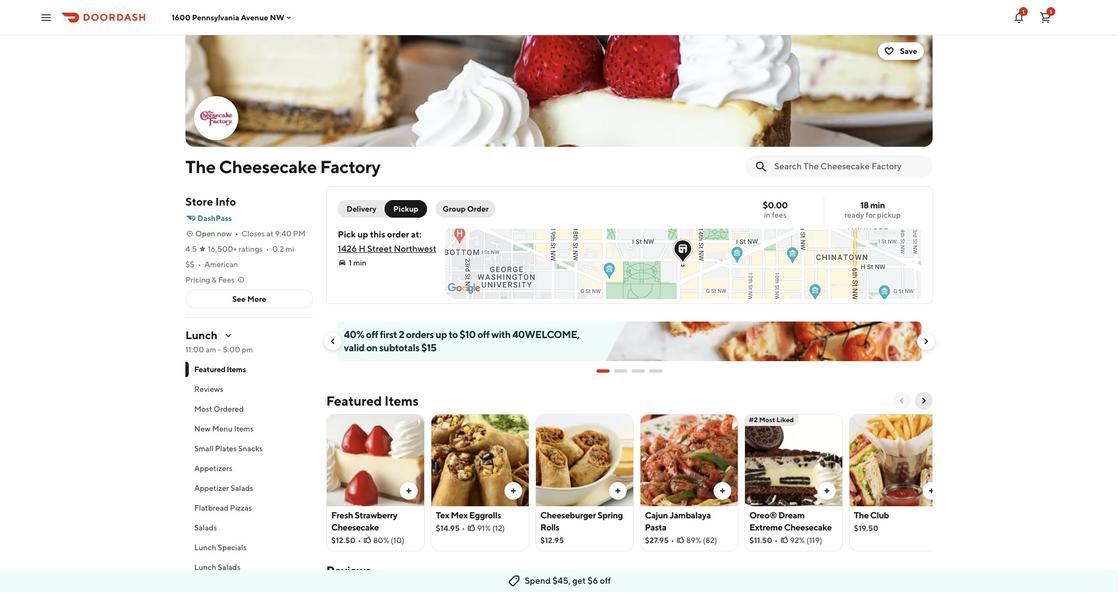 Task type: vqa. For each thing, say whether or not it's contained in the screenshot.


Task type: describe. For each thing, give the bounding box(es) containing it.
this
[[370, 230, 385, 240]]

• right $12.50
[[358, 537, 361, 545]]

pm
[[242, 346, 253, 354]]

appetizer salads button
[[185, 479, 313, 499]]

16,500+ ratings •
[[208, 245, 269, 254]]

reviews link
[[326, 564, 371, 578]]

up inside pick up this order at: 1426 h street northwest
[[358, 230, 368, 240]]

salads for lunch salads
[[218, 564, 241, 572]]

extreme
[[750, 523, 783, 533]]

jambalaya
[[670, 511, 711, 521]]

snacks
[[238, 445, 263, 454]]

$11.50
[[750, 537, 773, 545]]

1 for the 1 items, open order cart icon
[[1050, 8, 1052, 15]]

pennsylvania
[[192, 13, 239, 22]]

spend
[[525, 576, 551, 587]]

appetizers button
[[185, 459, 313, 479]]

most inside button
[[194, 405, 212, 414]]

add item to cart image for fresh strawberry cheesecake
[[405, 487, 413, 496]]

appetizer salads
[[194, 484, 253, 493]]

1 horizontal spatial off
[[478, 329, 490, 341]]

$15
[[421, 342, 437, 354]]

tex mex eggrolls
[[436, 511, 501, 521]]

#2
[[749, 416, 758, 424]]

strawberry
[[355, 511, 397, 521]]

1 for notification bell image in the top right of the page
[[1023, 8, 1025, 15]]

40% off first 2 orders up to $10 off with 40welcome, valid on subtotals $15
[[344, 329, 580, 354]]

rolls
[[540, 523, 560, 533]]

0 vertical spatial previous button of carousel image
[[329, 337, 337, 346]]

avenue
[[241, 13, 268, 22]]

fees
[[218, 276, 235, 285]]

9:40
[[275, 230, 292, 238]]

factory
[[320, 156, 380, 177]]

map region
[[366, 130, 929, 412]]

min for 1
[[353, 259, 366, 267]]

lunch specials button
[[185, 538, 313, 558]]

see more
[[232, 295, 266, 304]]

pickup
[[877, 211, 901, 220]]

most ordered button
[[185, 400, 313, 419]]

cheesecake inside oreo® dream extreme cheesecake
[[784, 523, 832, 533]]

northwest
[[394, 244, 436, 254]]

1600 pennsylvania avenue nw
[[172, 13, 284, 22]]

40welcome,
[[512, 329, 580, 341]]

$27.95
[[645, 537, 669, 545]]

h
[[359, 244, 366, 254]]

see more button
[[186, 291, 313, 308]]

cheeseburger
[[540, 511, 596, 521]]

cheeseburger spring rolls $12.95
[[540, 511, 623, 545]]

(119)
[[807, 537, 823, 545]]

$10
[[460, 329, 476, 341]]

0 vertical spatial items
[[227, 365, 246, 374]]

spring
[[598, 511, 623, 521]]

the cheesecake factory
[[185, 156, 380, 177]]

$0.00
[[763, 200, 788, 211]]

the for the club $19.50
[[854, 511, 869, 521]]

flatbread pizzas button
[[185, 499, 313, 518]]

1426 h street northwest link
[[338, 244, 436, 254]]

small plates snacks button
[[185, 439, 313, 459]]

1 items, open order cart image
[[1039, 11, 1052, 24]]

5 add item to cart image from the left
[[927, 487, 936, 496]]

reviews inside button
[[194, 385, 223, 394]]

store info
[[185, 195, 236, 208]]

group order
[[443, 205, 489, 214]]

• left 0.2
[[266, 245, 269, 254]]

$6
[[588, 576, 598, 587]]

min for 18
[[871, 200, 885, 211]]

1 vertical spatial next button of carousel image
[[920, 397, 928, 406]]

store
[[185, 195, 213, 208]]

mex
[[451, 511, 468, 521]]

$$
[[185, 260, 195, 269]]

1 vertical spatial most
[[759, 416, 775, 424]]

cajun
[[645, 511, 668, 521]]

1 button
[[1035, 6, 1057, 28]]

menus image
[[224, 331, 233, 340]]

most ordered
[[194, 405, 244, 414]]

1 horizontal spatial reviews
[[326, 564, 371, 578]]

80%
[[373, 537, 389, 545]]

small plates snacks
[[194, 445, 263, 454]]

3 add item to cart image from the left
[[614, 487, 622, 496]]

small
[[194, 445, 214, 454]]

18 min ready for pickup
[[845, 200, 901, 220]]

featured inside featured items heading
[[326, 394, 382, 409]]

89%
[[686, 537, 702, 545]]

american
[[204, 260, 238, 269]]

ready
[[845, 211, 864, 220]]

tex
[[436, 511, 449, 521]]

pricing
[[185, 276, 210, 285]]

pick
[[338, 230, 356, 240]]

plates
[[215, 445, 237, 454]]

• down mex
[[462, 525, 465, 533]]

$14.95
[[436, 525, 460, 533]]

group order button
[[436, 200, 495, 218]]

0 horizontal spatial off
[[366, 329, 378, 341]]

1600 pennsylvania avenue nw button
[[172, 13, 293, 22]]

(10)
[[391, 537, 404, 545]]

mi
[[286, 245, 294, 254]]

(82)
[[703, 537, 717, 545]]

oreo® dream extreme cheesecake image
[[745, 414, 843, 507]]

flatbread pizzas
[[194, 504, 252, 513]]

1 vertical spatial previous button of carousel image
[[898, 397, 906, 406]]

save button
[[878, 42, 924, 60]]

fees
[[772, 211, 787, 220]]

the club image
[[850, 414, 947, 507]]

salads for appetizer salads
[[231, 484, 253, 493]]

0 horizontal spatial featured
[[194, 365, 225, 374]]



Task type: locate. For each thing, give the bounding box(es) containing it.
pickup
[[394, 205, 419, 214]]

• right $11.50
[[775, 537, 778, 545]]

1 horizontal spatial cheesecake
[[331, 523, 379, 533]]

0 horizontal spatial min
[[353, 259, 366, 267]]

0 horizontal spatial previous button of carousel image
[[329, 337, 337, 346]]

80% (10)
[[373, 537, 404, 545]]

items
[[227, 365, 246, 374], [385, 394, 419, 409], [234, 425, 254, 434]]

lunch down lunch specials
[[194, 564, 216, 572]]

off
[[366, 329, 378, 341], [478, 329, 490, 341], [600, 576, 611, 587]]

powered by google image
[[448, 283, 480, 294]]

1 left the 1 items, open order cart icon
[[1023, 8, 1025, 15]]

salads button
[[185, 518, 313, 538]]

am
[[206, 346, 216, 354]]

off up "on"
[[366, 329, 378, 341]]

lunch
[[185, 329, 218, 342], [194, 544, 216, 553], [194, 564, 216, 572]]

1
[[1023, 8, 1025, 15], [1050, 8, 1052, 15], [349, 259, 352, 267]]

1 horizontal spatial featured items
[[326, 394, 419, 409]]

min inside the 18 min ready for pickup
[[871, 200, 885, 211]]

up up h
[[358, 230, 368, 240]]

•
[[235, 230, 238, 238], [266, 245, 269, 254], [198, 260, 201, 269], [462, 525, 465, 533], [358, 537, 361, 545], [671, 537, 674, 545], [775, 537, 778, 545]]

new
[[194, 425, 211, 434]]

notification bell image
[[1013, 11, 1026, 24]]

0 vertical spatial next button of carousel image
[[922, 337, 931, 346]]

1 vertical spatial items
[[385, 394, 419, 409]]

new menu items button
[[185, 419, 313, 439]]

0 vertical spatial lunch
[[185, 329, 218, 342]]

0 horizontal spatial cheesecake
[[219, 156, 317, 177]]

add item to cart image for cajun jambalaya pasta
[[718, 487, 727, 496]]

with
[[492, 329, 511, 341]]

at
[[266, 230, 273, 238]]

featured items down -
[[194, 365, 246, 374]]

items down subtotals
[[385, 394, 419, 409]]

0 horizontal spatial most
[[194, 405, 212, 414]]

add item to cart image
[[405, 487, 413, 496], [509, 487, 518, 496], [614, 487, 622, 496], [718, 487, 727, 496], [927, 487, 936, 496]]

1 horizontal spatial up
[[436, 329, 447, 341]]

lunch up the 11:00
[[185, 329, 218, 342]]

oreo®
[[750, 511, 777, 521]]

0 vertical spatial featured items
[[194, 365, 246, 374]]

order methods option group
[[338, 200, 427, 218]]

$12.50
[[331, 537, 356, 545]]

2 horizontal spatial 1
[[1050, 8, 1052, 15]]

0 vertical spatial reviews
[[194, 385, 223, 394]]

1 inside button
[[1050, 8, 1052, 15]]

dashpass
[[198, 214, 232, 223]]

cheesecake up $12.50
[[331, 523, 379, 533]]

the for the cheesecake factory
[[185, 156, 216, 177]]

1 horizontal spatial min
[[871, 200, 885, 211]]

40%
[[344, 329, 364, 341]]

0 vertical spatial featured
[[194, 365, 225, 374]]

Item Search search field
[[774, 161, 924, 173]]

for
[[866, 211, 876, 220]]

order
[[467, 205, 489, 214]]

tex mex eggrolls image
[[431, 414, 529, 507]]

(12)
[[492, 525, 505, 533]]

the up store
[[185, 156, 216, 177]]

add item to cart image
[[823, 487, 832, 496]]

0 vertical spatial the
[[185, 156, 216, 177]]

salads up the pizzas
[[231, 484, 253, 493]]

2 vertical spatial lunch
[[194, 564, 216, 572]]

min right 18
[[871, 200, 885, 211]]

2 vertical spatial salads
[[218, 564, 241, 572]]

11:00
[[185, 346, 204, 354]]

salads inside button
[[231, 484, 253, 493]]

ratings
[[239, 245, 263, 254]]

• closes at 9:40 pm
[[235, 230, 306, 238]]

reviews
[[194, 385, 223, 394], [326, 564, 371, 578]]

1 vertical spatial salads
[[194, 524, 217, 533]]

&
[[212, 276, 217, 285]]

min down h
[[353, 259, 366, 267]]

featured items down "on"
[[326, 394, 419, 409]]

0 horizontal spatial up
[[358, 230, 368, 240]]

lunch for lunch specials
[[194, 544, 216, 553]]

cheesecake inside fresh strawberry cheesecake
[[331, 523, 379, 533]]

up inside 40% off first 2 orders up to $10 off with 40welcome, valid on subtotals $15
[[436, 329, 447, 341]]

cajun jambalaya pasta image
[[641, 414, 738, 507]]

1 vertical spatial featured items
[[326, 394, 419, 409]]

1600
[[172, 13, 190, 22]]

reviews up most ordered at the left of the page
[[194, 385, 223, 394]]

1 down 1426 at top left
[[349, 259, 352, 267]]

items down '5:00'
[[227, 365, 246, 374]]

next button of carousel image
[[922, 337, 931, 346], [920, 397, 928, 406]]

• right $$ on the left of the page
[[198, 260, 201, 269]]

1 vertical spatial featured
[[326, 394, 382, 409]]

cheesecake up info on the left
[[219, 156, 317, 177]]

appetizer
[[194, 484, 229, 493]]

2 vertical spatial items
[[234, 425, 254, 434]]

0 horizontal spatial featured items
[[194, 365, 246, 374]]

2 horizontal spatial cheesecake
[[784, 523, 832, 533]]

0 vertical spatial salads
[[231, 484, 253, 493]]

1 vertical spatial lunch
[[194, 544, 216, 553]]

add item to cart image for tex mex eggrolls
[[509, 487, 518, 496]]

1 horizontal spatial previous button of carousel image
[[898, 397, 906, 406]]

group
[[443, 205, 466, 214]]

0 horizontal spatial the
[[185, 156, 216, 177]]

orders
[[406, 329, 434, 341]]

the inside "the club $19.50"
[[854, 511, 869, 521]]

fresh strawberry cheesecake image
[[327, 414, 424, 507]]

0.2
[[272, 245, 284, 254]]

lunch up lunch salads
[[194, 544, 216, 553]]

open now
[[195, 230, 232, 238]]

appetizers
[[194, 465, 232, 473]]

pm
[[293, 230, 306, 238]]

1 vertical spatial min
[[353, 259, 366, 267]]

to
[[449, 329, 458, 341]]

on
[[366, 342, 378, 354]]

salads down the specials
[[218, 564, 241, 572]]

reviews button
[[185, 380, 313, 400]]

min
[[871, 200, 885, 211], [353, 259, 366, 267]]

off right $10
[[478, 329, 490, 341]]

4 add item to cart image from the left
[[718, 487, 727, 496]]

0 vertical spatial most
[[194, 405, 212, 414]]

16,500+
[[208, 245, 237, 254]]

1 horizontal spatial most
[[759, 416, 775, 424]]

1 horizontal spatial 1
[[1023, 8, 1025, 15]]

lunch salads
[[194, 564, 241, 572]]

cheeseburger spring rolls image
[[536, 414, 633, 507]]

0 vertical spatial min
[[871, 200, 885, 211]]

89% (82)
[[686, 537, 717, 545]]

flatbread
[[194, 504, 229, 513]]

1 vertical spatial reviews
[[326, 564, 371, 578]]

select promotional banner element
[[597, 362, 663, 381]]

1 horizontal spatial featured
[[326, 394, 382, 409]]

previous button of carousel image
[[329, 337, 337, 346], [898, 397, 906, 406]]

up
[[358, 230, 368, 240], [436, 329, 447, 341]]

lunch inside the 'lunch specials' button
[[194, 544, 216, 553]]

2 horizontal spatial off
[[600, 576, 611, 587]]

1 add item to cart image from the left
[[405, 487, 413, 496]]

featured down am
[[194, 365, 225, 374]]

2 add item to cart image from the left
[[509, 487, 518, 496]]

closes
[[242, 230, 265, 238]]

92% (119)
[[790, 537, 823, 545]]

lunch specials
[[194, 544, 247, 553]]

pizzas
[[230, 504, 252, 513]]

eggrolls
[[469, 511, 501, 521]]

most right #2
[[759, 416, 775, 424]]

1 min
[[349, 259, 366, 267]]

featured items
[[194, 365, 246, 374], [326, 394, 419, 409]]

first
[[380, 329, 397, 341]]

at:
[[411, 230, 422, 240]]

0 horizontal spatial reviews
[[194, 385, 223, 394]]

5:00
[[223, 346, 240, 354]]

0 horizontal spatial 1
[[349, 259, 352, 267]]

1 vertical spatial up
[[436, 329, 447, 341]]

92%
[[790, 537, 805, 545]]

Pickup radio
[[385, 200, 427, 218]]

save
[[900, 47, 917, 56]]

1 vertical spatial the
[[854, 511, 869, 521]]

the up $19.50
[[854, 511, 869, 521]]

ordered
[[214, 405, 244, 414]]

reviews down $12.50
[[326, 564, 371, 578]]

pricing & fees
[[185, 276, 235, 285]]

cheesecake up 92% (119)
[[784, 523, 832, 533]]

1 horizontal spatial the
[[854, 511, 869, 521]]

open
[[195, 230, 215, 238]]

• right '$27.95'
[[671, 537, 674, 545]]

order
[[387, 230, 409, 240]]

18
[[861, 200, 869, 211]]

fresh strawberry cheesecake
[[331, 511, 397, 533]]

items up small plates snacks button
[[234, 425, 254, 434]]

0 vertical spatial up
[[358, 230, 368, 240]]

salads down flatbread
[[194, 524, 217, 533]]

items inside button
[[234, 425, 254, 434]]

open menu image
[[40, 11, 53, 24]]

most up new
[[194, 405, 212, 414]]

Delivery radio
[[338, 200, 392, 218]]

lunch salads button
[[185, 558, 313, 578]]

salads
[[231, 484, 253, 493], [194, 524, 217, 533], [218, 564, 241, 572]]

• right now
[[235, 230, 238, 238]]

91%
[[477, 525, 491, 533]]

see
[[232, 295, 246, 304]]

1 right notification bell image in the top right of the page
[[1050, 8, 1052, 15]]

off right the $6
[[600, 576, 611, 587]]

#2 most liked
[[749, 416, 794, 424]]

lunch for lunch salads
[[194, 564, 216, 572]]

lunch inside the "lunch salads" button
[[194, 564, 216, 572]]

up left 'to'
[[436, 329, 447, 341]]

the cheesecake factory image
[[185, 31, 933, 147], [195, 97, 237, 139]]

oreo® dream extreme cheesecake
[[750, 511, 832, 533]]

delivery
[[347, 205, 376, 214]]

items inside heading
[[385, 394, 419, 409]]

featured down valid
[[326, 394, 382, 409]]

featured items heading
[[326, 392, 419, 410]]

lunch for lunch
[[185, 329, 218, 342]]



